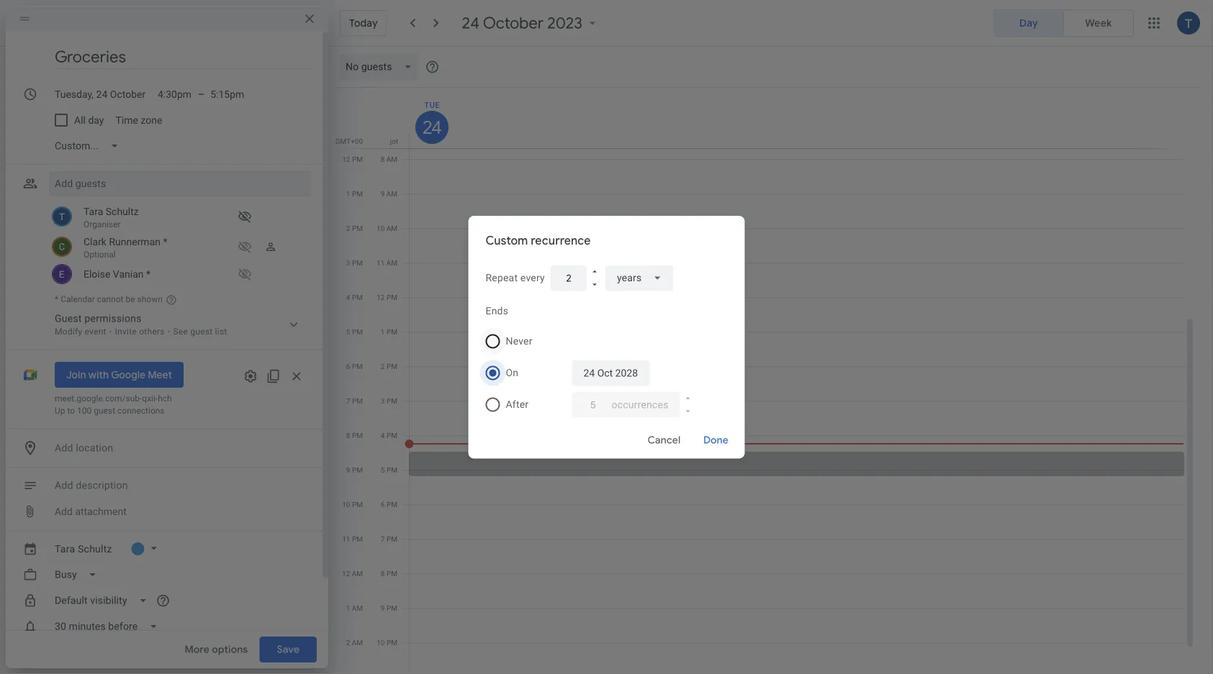 Task type: locate. For each thing, give the bounding box(es) containing it.
9 pm right 1 am
[[381, 604, 397, 613]]

* right vanian
[[146, 268, 151, 280]]

time
[[116, 114, 138, 126]]

* inside clark runnerman * optional
[[163, 236, 167, 248]]

after
[[506, 399, 529, 411]]

0 vertical spatial 9 pm
[[346, 466, 363, 475]]

1 vertical spatial 1
[[381, 328, 385, 336]]

option group containing never
[[480, 326, 728, 421]]

0 horizontal spatial 9 pm
[[346, 466, 363, 475]]

0 horizontal spatial 7
[[346, 397, 350, 405]]

24 october 2023
[[462, 13, 583, 33]]

0 vertical spatial 5 pm
[[346, 328, 363, 336]]

24
[[462, 13, 480, 33]]

10 up 11 pm
[[342, 500, 350, 509]]

to
[[67, 406, 75, 416]]

2 vertical spatial 2
[[346, 639, 350, 647]]

1 horizontal spatial *
[[146, 268, 151, 280]]

0 horizontal spatial 10 pm
[[342, 500, 363, 509]]

tara down add
[[55, 543, 75, 555]]

0 vertical spatial 12
[[342, 155, 350, 163]]

6 pm
[[346, 362, 363, 371], [381, 500, 397, 509]]

tara inside 'tara schultz organiser'
[[84, 206, 103, 217]]

up
[[55, 406, 65, 416]]

1
[[346, 189, 350, 198], [381, 328, 385, 336], [346, 604, 350, 613]]

connections
[[117, 406, 165, 416]]

1 vertical spatial 9 pm
[[381, 604, 397, 613]]

tara
[[84, 206, 103, 217], [55, 543, 75, 555]]

0 vertical spatial 5
[[346, 328, 350, 336]]

tara up organiser
[[84, 206, 103, 217]]

0 horizontal spatial 11
[[342, 535, 350, 544]]

2 vertical spatial 9
[[381, 604, 385, 613]]

vanian
[[113, 268, 144, 280]]

qxii-
[[142, 394, 158, 404]]

every
[[521, 272, 545, 284]]

1 horizontal spatial 12 pm
[[377, 293, 397, 302]]

1 vertical spatial 3 pm
[[381, 397, 397, 405]]

5
[[346, 328, 350, 336], [381, 466, 385, 475]]

9 up 11 pm
[[346, 466, 350, 475]]

1 vertical spatial 7 pm
[[381, 535, 397, 544]]

2 vertical spatial 1
[[346, 604, 350, 613]]

10
[[377, 224, 385, 233], [342, 500, 350, 509], [377, 639, 385, 647]]

custom recurrence
[[486, 233, 591, 248]]

tara schultz organiser
[[84, 206, 139, 230]]

eloise vanian tree item
[[49, 263, 311, 286]]

1 horizontal spatial 6
[[381, 500, 385, 509]]

6
[[346, 362, 350, 371], [381, 500, 385, 509]]

1 vertical spatial schultz
[[78, 543, 112, 555]]

12 down 'gmt+00'
[[342, 155, 350, 163]]

ends
[[486, 305, 508, 317]]

1 pm left 9 am
[[346, 189, 363, 198]]

schultz inside 'tara schultz organiser'
[[106, 206, 139, 217]]

0 vertical spatial option group
[[994, 9, 1134, 37]]

1 pm
[[346, 189, 363, 198], [381, 328, 397, 336]]

3
[[346, 259, 350, 267], [381, 397, 385, 405]]

0 vertical spatial 10
[[377, 224, 385, 233]]

* left calendar
[[55, 294, 58, 304]]

schultz down add attachment button
[[78, 543, 112, 555]]

schultz
[[106, 206, 139, 217], [78, 543, 112, 555]]

11 down 10 am
[[377, 259, 385, 267]]

am down 9 am
[[387, 224, 397, 233]]

am down 10 am
[[387, 259, 397, 267]]

am up 2 am
[[352, 604, 363, 613]]

tara for tara schultz
[[55, 543, 75, 555]]

9 pm
[[346, 466, 363, 475], [381, 604, 397, 613]]

custom recurrence dialog
[[468, 216, 745, 459]]

am
[[387, 155, 397, 163], [387, 189, 397, 198], [387, 224, 397, 233], [387, 259, 397, 267], [352, 570, 363, 578], [352, 604, 363, 613], [352, 639, 363, 647]]

* inside eloise vanian tree item
[[146, 268, 151, 280]]

1 vertical spatial 5
[[381, 466, 385, 475]]

am down 1 am
[[352, 639, 363, 647]]

0 vertical spatial 1
[[346, 189, 350, 198]]

0 horizontal spatial *
[[55, 294, 58, 304]]

0 vertical spatial 7 pm
[[346, 397, 363, 405]]

12
[[342, 155, 350, 163], [377, 293, 385, 302], [342, 570, 350, 578]]

0 horizontal spatial 5
[[346, 328, 350, 336]]

1 vertical spatial 11
[[342, 535, 350, 544]]

never
[[506, 335, 533, 347]]

october
[[483, 13, 544, 33]]

9 pm up 11 pm
[[346, 466, 363, 475]]

0 vertical spatial tara
[[84, 206, 103, 217]]

join with google meet
[[66, 369, 172, 381]]

11
[[377, 259, 385, 267], [342, 535, 350, 544]]

12 down 11 pm
[[342, 570, 350, 578]]

organiser
[[84, 220, 121, 230]]

join with google meet link
[[55, 362, 184, 388]]

0 vertical spatial schultz
[[106, 206, 139, 217]]

day
[[1020, 17, 1038, 29]]

all
[[74, 114, 86, 126]]

1 vertical spatial 8 pm
[[381, 570, 397, 578]]

am up 1 am
[[352, 570, 363, 578]]

* down 'tara schultz, organiser' tree item
[[163, 236, 167, 248]]

2 horizontal spatial *
[[163, 236, 167, 248]]

1 vertical spatial option group
[[480, 326, 728, 421]]

8 pm
[[346, 431, 363, 440], [381, 570, 397, 578]]

0 horizontal spatial 12 pm
[[342, 155, 363, 163]]

Day radio
[[994, 9, 1064, 37]]

1 vertical spatial tara
[[55, 543, 75, 555]]

10 pm right 2 am
[[377, 639, 397, 647]]

column header
[[409, 88, 1185, 148]]

10 pm
[[342, 500, 363, 509], [377, 639, 397, 647]]

0 vertical spatial 4 pm
[[346, 293, 363, 302]]

1 vertical spatial 2 pm
[[381, 362, 397, 371]]

12 am
[[342, 570, 363, 578]]

1 vertical spatial 6 pm
[[381, 500, 397, 509]]

meet
[[148, 369, 172, 381]]

4
[[346, 293, 350, 302], [381, 431, 385, 440]]

schultz up organiser
[[106, 206, 139, 217]]

0 vertical spatial 12 pm
[[342, 155, 363, 163]]

0 horizontal spatial tara
[[55, 543, 75, 555]]

0 vertical spatial 3 pm
[[346, 259, 363, 267]]

1 vertical spatial 1 pm
[[381, 328, 397, 336]]

1 am
[[346, 604, 363, 613]]

repeat every
[[486, 272, 545, 284]]

12 down 11 am
[[377, 293, 385, 302]]

0 vertical spatial *
[[163, 236, 167, 248]]

10 right 2 am
[[377, 639, 385, 647]]

10 pm up 11 pm
[[342, 500, 363, 509]]

join
[[66, 369, 86, 381]]

am down 8 am
[[387, 189, 397, 198]]

tara schultz, organiser tree item
[[49, 202, 311, 233]]

9 right 1 am
[[381, 604, 385, 613]]

1 horizontal spatial 7
[[381, 535, 385, 544]]

0 horizontal spatial 2 pm
[[346, 224, 363, 233]]

5 pm
[[346, 328, 363, 336], [381, 466, 397, 475]]

pm
[[352, 155, 363, 163], [352, 189, 363, 198], [352, 224, 363, 233], [352, 259, 363, 267], [352, 293, 363, 302], [387, 293, 397, 302], [352, 328, 363, 336], [387, 328, 397, 336], [352, 362, 363, 371], [387, 362, 397, 371], [352, 397, 363, 405], [387, 397, 397, 405], [352, 431, 363, 440], [387, 431, 397, 440], [352, 466, 363, 475], [387, 466, 397, 475], [352, 500, 363, 509], [387, 500, 397, 509], [352, 535, 363, 544], [387, 535, 397, 544], [387, 570, 397, 578], [387, 604, 397, 613], [387, 639, 397, 647]]

1 horizontal spatial tara
[[84, 206, 103, 217]]

12 pm down 11 am
[[377, 293, 397, 302]]

4 pm
[[346, 293, 363, 302], [381, 431, 397, 440]]

11 up 12 am at bottom
[[342, 535, 350, 544]]

1 horizontal spatial 3 pm
[[381, 397, 397, 405]]

repeat
[[486, 272, 518, 284]]

1 horizontal spatial 2 pm
[[381, 362, 397, 371]]

0 horizontal spatial 3
[[346, 259, 350, 267]]

clark
[[84, 236, 107, 248]]

2 am
[[346, 639, 363, 647]]

7
[[346, 397, 350, 405], [381, 535, 385, 544]]

*
[[163, 236, 167, 248], [146, 268, 151, 280], [55, 294, 58, 304]]

1 horizontal spatial 11
[[377, 259, 385, 267]]

9 up 10 am
[[381, 189, 385, 198]]

option group
[[994, 9, 1134, 37], [480, 326, 728, 421]]

* for clark runnerman * optional
[[163, 236, 167, 248]]

tara for tara schultz organiser
[[84, 206, 103, 217]]

0 horizontal spatial option group
[[480, 326, 728, 421]]

0 horizontal spatial 8 pm
[[346, 431, 363, 440]]

1 down 11 am
[[381, 328, 385, 336]]

attachment
[[75, 506, 127, 518]]

2
[[346, 224, 350, 233], [381, 362, 385, 371], [346, 639, 350, 647]]

am down jot
[[387, 155, 397, 163]]

am for 1 am
[[352, 604, 363, 613]]

1 vertical spatial 5 pm
[[381, 466, 397, 475]]

0 horizontal spatial 1 pm
[[346, 189, 363, 198]]

12 pm
[[342, 155, 363, 163], [377, 293, 397, 302]]

add
[[55, 506, 73, 518]]

1 horizontal spatial 10 pm
[[377, 639, 397, 647]]

0 vertical spatial 3
[[346, 259, 350, 267]]

eloise
[[84, 268, 110, 280]]

1 horizontal spatial 8 pm
[[381, 570, 397, 578]]

1 down 12 am at bottom
[[346, 604, 350, 613]]

10 up 11 am
[[377, 224, 385, 233]]

1 vertical spatial 4
[[381, 431, 385, 440]]

1 vertical spatial 7
[[381, 535, 385, 544]]

1 horizontal spatial 4 pm
[[381, 431, 397, 440]]

meet.google.com/sub-
[[55, 394, 142, 404]]

custom
[[486, 233, 528, 248]]

1 vertical spatial 12 pm
[[377, 293, 397, 302]]

9
[[381, 189, 385, 198], [346, 466, 350, 475], [381, 604, 385, 613]]

1 horizontal spatial 6 pm
[[381, 500, 397, 509]]

0 vertical spatial 2 pm
[[346, 224, 363, 233]]

0 horizontal spatial 4
[[346, 293, 350, 302]]

1 vertical spatial *
[[146, 268, 151, 280]]

am for 10 am
[[387, 224, 397, 233]]

0 horizontal spatial 6 pm
[[346, 362, 363, 371]]

0 vertical spatial 7
[[346, 397, 350, 405]]

today button
[[340, 10, 387, 36]]

12 pm down 'gmt+00'
[[342, 155, 363, 163]]

zone
[[141, 114, 162, 126]]

2 pm
[[346, 224, 363, 233], [381, 362, 397, 371]]

0 horizontal spatial 3 pm
[[346, 259, 363, 267]]

0 vertical spatial 6
[[346, 362, 350, 371]]

10 am
[[377, 224, 397, 233]]

None field
[[605, 265, 673, 291]]

* calendar cannot be shown
[[55, 294, 163, 304]]

1 pm down 11 am
[[381, 328, 397, 336]]

guests invited to this event. tree
[[49, 202, 311, 286]]

done
[[704, 434, 729, 446]]

cannot
[[97, 294, 124, 304]]

week
[[1085, 17, 1112, 29]]

on
[[506, 367, 519, 379]]

hch
[[158, 394, 172, 404]]

3 pm
[[346, 259, 363, 267], [381, 397, 397, 405]]

1 left 9 am
[[346, 189, 350, 198]]

1 vertical spatial 4 pm
[[381, 431, 397, 440]]

gmt+00
[[335, 137, 363, 145]]

8
[[381, 155, 385, 163], [346, 431, 350, 440], [381, 570, 385, 578]]

0 horizontal spatial 6
[[346, 362, 350, 371]]

grid
[[334, 88, 1196, 675]]

1 horizontal spatial option group
[[994, 9, 1134, 37]]

0 vertical spatial 11
[[377, 259, 385, 267]]

1 horizontal spatial 3
[[381, 397, 385, 405]]



Task type: describe. For each thing, give the bounding box(es) containing it.
1 horizontal spatial 5
[[381, 466, 385, 475]]

9 am
[[381, 189, 397, 198]]

0 vertical spatial 6 pm
[[346, 362, 363, 371]]

11 for 11 pm
[[342, 535, 350, 544]]

clark runnerman, optional tree item
[[49, 233, 311, 263]]

add attachment button
[[49, 499, 132, 525]]

am for 11 am
[[387, 259, 397, 267]]

grid containing gmt+00
[[334, 88, 1196, 675]]

option group containing day
[[994, 9, 1134, 37]]

1 horizontal spatial 5 pm
[[381, 466, 397, 475]]

11 am
[[377, 259, 397, 267]]

1 horizontal spatial 7 pm
[[381, 535, 397, 544]]

2 vertical spatial 12
[[342, 570, 350, 578]]

all day
[[74, 114, 104, 126]]

1 vertical spatial 10 pm
[[377, 639, 397, 647]]

google
[[111, 369, 145, 381]]

2 vertical spatial 8
[[381, 570, 385, 578]]

0 vertical spatial 8
[[381, 155, 385, 163]]

runnerman
[[109, 236, 161, 248]]

am for 12 am
[[352, 570, 363, 578]]

time zone button
[[110, 107, 168, 133]]

be
[[126, 294, 135, 304]]

0 vertical spatial 4
[[346, 293, 350, 302]]

–
[[198, 88, 205, 100]]

0 vertical spatial 1 pm
[[346, 189, 363, 198]]

cancel button
[[641, 423, 687, 457]]

jot
[[390, 137, 398, 145]]

cancel
[[648, 434, 681, 446]]

2 vertical spatial 10
[[377, 639, 385, 647]]

Add title text field
[[55, 46, 311, 68]]

* for eloise vanian *
[[146, 268, 151, 280]]

am for 2 am
[[352, 639, 363, 647]]

0 vertical spatial 9
[[381, 189, 385, 198]]

option group inside the custom recurrence dialog
[[480, 326, 728, 421]]

1 vertical spatial 12
[[377, 293, 385, 302]]

0 horizontal spatial 7 pm
[[346, 397, 363, 405]]

24 october 2023 button
[[456, 13, 606, 33]]

0 vertical spatial 8 pm
[[346, 431, 363, 440]]

clark runnerman * optional
[[84, 236, 167, 260]]

11 pm
[[342, 535, 363, 544]]

meet.google.com/sub-qxii-hch up to 100 guest connections
[[55, 394, 172, 416]]

guest
[[94, 406, 115, 416]]

11 for 11 am
[[377, 259, 385, 267]]

Date on which the recurrence ends text field
[[584, 360, 638, 386]]

eloise vanian *
[[84, 268, 151, 280]]

8 am
[[381, 155, 397, 163]]

am for 8 am
[[387, 155, 397, 163]]

1 vertical spatial 3
[[381, 397, 385, 405]]

1 vertical spatial 8
[[346, 431, 350, 440]]

Occurrence count number field
[[584, 392, 603, 418]]

0 vertical spatial 10 pm
[[342, 500, 363, 509]]

tara schultz
[[55, 543, 112, 555]]

0 horizontal spatial 5 pm
[[346, 328, 363, 336]]

day
[[88, 114, 104, 126]]

1 vertical spatial 2
[[381, 362, 385, 371]]

0 vertical spatial 2
[[346, 224, 350, 233]]

schultz for tara schultz
[[78, 543, 112, 555]]

optional
[[84, 250, 116, 260]]

am for 9 am
[[387, 189, 397, 198]]

Week radio
[[1064, 9, 1134, 37]]

100
[[77, 406, 92, 416]]

1 horizontal spatial 9 pm
[[381, 604, 397, 613]]

shown
[[137, 294, 163, 304]]

1 vertical spatial 6
[[381, 500, 385, 509]]

1 vertical spatial 10
[[342, 500, 350, 509]]

today
[[349, 17, 378, 29]]

2023
[[548, 13, 583, 33]]

time zone
[[116, 114, 162, 126]]

with
[[88, 369, 109, 381]]

Years to repeat number field
[[562, 265, 575, 291]]

add attachment
[[55, 506, 127, 518]]

recurrence
[[531, 233, 591, 248]]

calendar
[[61, 294, 95, 304]]

1 horizontal spatial 1 pm
[[381, 328, 397, 336]]

done button
[[693, 423, 739, 457]]

0 horizontal spatial 4 pm
[[346, 293, 363, 302]]

none field inside the custom recurrence dialog
[[605, 265, 673, 291]]

to element
[[198, 88, 205, 100]]

2 vertical spatial *
[[55, 294, 58, 304]]

1 vertical spatial 9
[[346, 466, 350, 475]]

schultz for tara schultz organiser
[[106, 206, 139, 217]]



Task type: vqa. For each thing, say whether or not it's contained in the screenshot.
16 ELEMENT at the left top of page
no



